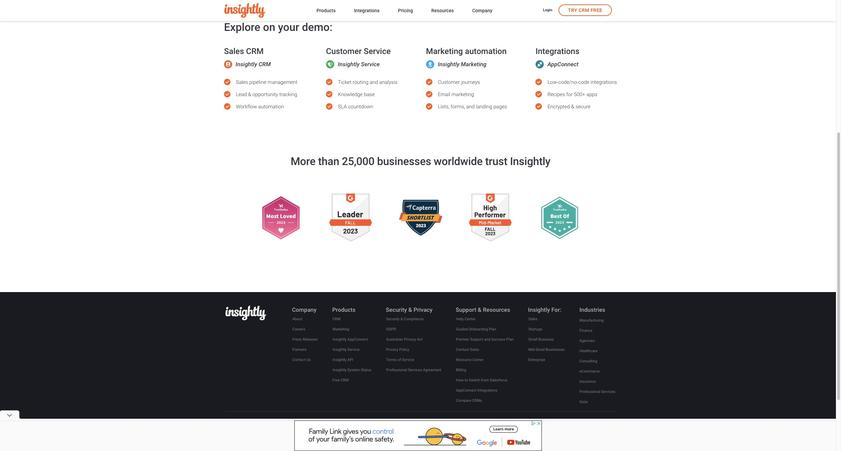 Task type: describe. For each thing, give the bounding box(es) containing it.
low-
[[548, 79, 558, 85]]

1 vertical spatial terms of service link
[[482, 430, 514, 435]]

crm link
[[332, 316, 341, 323]]

try insightly free link
[[426, 430, 458, 435]]

worldwide
[[434, 155, 483, 168]]

marketing link
[[332, 326, 350, 333]]

small business link
[[528, 336, 554, 344]]

salesforce
[[490, 378, 508, 383]]

finance
[[580, 329, 593, 333]]

marketing for marketing automation
[[426, 47, 463, 56]]

1 horizontal spatial company
[[472, 8, 492, 13]]

best of 2023 flat 1 image
[[539, 196, 581, 239]]

0 vertical spatial insightly logo image
[[224, 3, 265, 18]]

try crm free link
[[559, 4, 612, 16]]

countdown
[[348, 104, 373, 110]]

mid-sized businesses link
[[528, 346, 565, 354]]

sales up resource center
[[470, 348, 479, 352]]

crm highperformer mid market highperformer image
[[469, 190, 512, 246]]

professional services agreement link
[[386, 367, 442, 374]]

customer for customer journeys
[[438, 79, 460, 85]]

security & compliance link
[[386, 316, 424, 323]]

premier support and success plan link
[[456, 336, 514, 344]]

& for privacy
[[408, 307, 412, 313]]

company link
[[472, 6, 492, 16]]

1 vertical spatial policy
[[555, 430, 566, 435]]

small
[[528, 338, 538, 342]]

crm for sales
[[246, 47, 264, 56]]

insightly crm
[[236, 61, 271, 68]]

free inside free crm link
[[333, 378, 340, 383]]

terms for the bottom "terms of service" link
[[482, 430, 494, 435]]

sla
[[338, 104, 347, 110]]

contact sales
[[456, 348, 479, 352]]

crm inside crm link
[[333, 317, 341, 322]]

solar
[[580, 400, 588, 405]]

and for success
[[484, 338, 490, 342]]

billing link
[[456, 367, 467, 374]]

0 horizontal spatial policy
[[399, 348, 409, 352]]

premier support and success plan
[[456, 338, 514, 342]]

security for security & compliance
[[386, 317, 400, 322]]

0 horizontal spatial plan
[[489, 327, 496, 332]]

billing
[[456, 368, 466, 373]]

industries
[[580, 307, 605, 313]]

pricing
[[398, 8, 413, 13]]

knowledge base
[[338, 91, 375, 98]]

0 vertical spatial products
[[317, 8, 336, 13]]

crms
[[472, 399, 482, 403]]

ticket
[[338, 79, 352, 85]]

guided onboarding plan link
[[456, 326, 497, 333]]

crm for insightly
[[259, 61, 271, 68]]

professional services
[[580, 390, 615, 394]]

0 vertical spatial support
[[456, 307, 476, 313]]

manufacturing link
[[579, 317, 604, 325]]

press releases link
[[292, 336, 318, 344]]

pipeline
[[249, 79, 266, 85]]

than
[[318, 155, 339, 168]]

how to switch from salesforce link
[[456, 377, 508, 384]]

marketing for marketing link
[[333, 327, 349, 332]]

service inside insightly service 'link'
[[348, 348, 360, 352]]

try for try crm free
[[568, 7, 577, 13]]

partners
[[292, 348, 307, 352]]

insightly service link
[[332, 346, 360, 354]]

on
[[263, 21, 275, 34]]

success
[[491, 338, 505, 342]]

automation for marketing automation
[[465, 47, 507, 56]]

& for opportunity
[[248, 91, 251, 98]]

insurance link
[[579, 378, 596, 386]]

crm image
[[224, 60, 232, 69]]

0 horizontal spatial terms of service link
[[386, 357, 415, 364]]

resource center link
[[456, 357, 484, 364]]

try for try insightly free
[[426, 430, 432, 435]]

forms,
[[451, 104, 465, 110]]

sales crm
[[224, 47, 264, 56]]

professional services agreement
[[386, 368, 441, 373]]

free crm
[[333, 378, 349, 383]]

security & privacy
[[386, 307, 433, 313]]

1 horizontal spatial resources
[[483, 307, 510, 313]]

and for landing
[[466, 104, 475, 110]]

insightly system status
[[333, 368, 372, 373]]

tracking
[[279, 91, 297, 98]]

insightly marketing
[[438, 61, 487, 68]]

agreement
[[423, 368, 441, 373]]

1 vertical spatial marketing
[[461, 61, 487, 68]]

resource center
[[456, 358, 484, 362]]

1 horizontal spatial privacy policy link
[[540, 430, 567, 435]]

australian privacy act link
[[386, 336, 423, 344]]

how
[[456, 378, 464, 383]]

copyright © 2023 insightly, inc.
[[296, 430, 351, 435]]

automation for workflow automation
[[258, 104, 284, 110]]

press
[[292, 338, 302, 342]]

workflow automation
[[236, 104, 284, 110]]

insightly service inside 'link'
[[333, 348, 360, 352]]

manufacturing
[[580, 318, 604, 323]]

support inside premier support and success plan 'link'
[[470, 338, 483, 342]]

appconnect for appconnect
[[548, 61, 579, 68]]

1 vertical spatial products
[[332, 307, 356, 313]]

0 vertical spatial insightly service
[[338, 61, 380, 68]]

and for analysis
[[370, 79, 378, 85]]

encrypted
[[548, 104, 570, 110]]

1 vertical spatial company
[[292, 307, 317, 313]]

center for resource center
[[473, 358, 484, 362]]

lead & opportunity tracking
[[236, 91, 297, 98]]

plan inside 'link'
[[506, 338, 514, 342]]

code/no-
[[558, 79, 579, 85]]

about link
[[292, 316, 303, 323]]

sales for sales crm
[[224, 47, 244, 56]]

try crm free button
[[559, 4, 612, 16]]

appconnect for appconnect integrations
[[456, 389, 477, 393]]

terms of service for the leftmost "terms of service" link
[[386, 358, 414, 362]]

appconnect integrations
[[456, 389, 497, 393]]

for:
[[552, 307, 562, 313]]

500+
[[574, 91, 585, 98]]

your
[[278, 21, 299, 34]]

customer for customer service
[[326, 47, 362, 56]]

careers
[[292, 327, 305, 332]]

free for try crm free
[[591, 7, 602, 13]]

enterprise
[[528, 358, 545, 362]]

australian privacy act
[[386, 338, 423, 342]]

agencies link
[[579, 338, 595, 345]]

appconnect integrations link
[[456, 387, 498, 395]]

australian
[[386, 338, 403, 342]]

analysis
[[379, 79, 398, 85]]

0 vertical spatial integrations
[[354, 8, 380, 13]]

1 vertical spatial insightly logo link
[[225, 306, 266, 322]]

security & compliance
[[386, 317, 424, 322]]

capterra 23 1 image
[[399, 200, 442, 236]]

gdpr
[[386, 327, 396, 332]]

products link
[[317, 6, 336, 16]]



Task type: vqa. For each thing, say whether or not it's contained in the screenshot.
base
yes



Task type: locate. For each thing, give the bounding box(es) containing it.
0 horizontal spatial and
[[370, 79, 378, 85]]

0 vertical spatial contact
[[456, 348, 469, 352]]

1 vertical spatial free
[[333, 378, 340, 383]]

2 vertical spatial and
[[484, 338, 490, 342]]

& for secure
[[571, 104, 574, 110]]

most loved 2023 gradient 1 image
[[259, 196, 303, 240]]

0 vertical spatial resources
[[431, 8, 454, 13]]

status
[[361, 368, 372, 373]]

contact left us at the bottom of the page
[[292, 358, 305, 362]]

0 horizontal spatial privacy policy
[[386, 348, 409, 352]]

& left the 'compliance'
[[401, 317, 403, 322]]

terms of service for the bottom "terms of service" link
[[482, 430, 513, 435]]

©
[[314, 430, 317, 435]]

0 vertical spatial appconnect
[[548, 61, 579, 68]]

insightly appconnect link
[[332, 336, 368, 344]]

2023
[[318, 430, 327, 435]]

support
[[456, 307, 476, 313], [470, 338, 483, 342]]

crm inside try crm free button
[[579, 7, 589, 13]]

0 vertical spatial center
[[465, 317, 476, 322]]

0 vertical spatial insightly logo link
[[224, 3, 306, 18]]

0 vertical spatial automation
[[465, 47, 507, 56]]

0 vertical spatial terms of service link
[[386, 357, 415, 364]]

1 vertical spatial center
[[473, 358, 484, 362]]

sitemap link
[[379, 430, 394, 435]]

& for resources
[[478, 307, 482, 313]]

1 vertical spatial insightly service
[[333, 348, 360, 352]]

& up onboarding
[[478, 307, 482, 313]]

email
[[438, 91, 450, 98]]

finance link
[[579, 327, 593, 335]]

businesses
[[377, 155, 431, 168]]

insightly,
[[328, 430, 344, 435]]

professional for professional services agreement
[[386, 368, 407, 373]]

1 horizontal spatial professional
[[580, 390, 600, 394]]

compare crms
[[456, 399, 482, 403]]

service image
[[326, 60, 335, 69]]

1 vertical spatial and
[[466, 104, 475, 110]]

demo:
[[302, 21, 333, 34]]

routing
[[353, 79, 369, 85]]

2 horizontal spatial integrations
[[536, 47, 580, 56]]

terms for the leftmost "terms of service" link
[[386, 358, 397, 362]]

sales for sales
[[528, 317, 538, 322]]

& left "secure"
[[571, 104, 574, 110]]

marketing down marketing automation
[[461, 61, 487, 68]]

services for professional services agreement
[[408, 368, 422, 373]]

integrations inside appconnect integrations link
[[478, 389, 497, 393]]

1 horizontal spatial automation
[[465, 47, 507, 56]]

integrations link
[[354, 6, 380, 16]]

1 horizontal spatial plan
[[506, 338, 514, 342]]

support up help center
[[456, 307, 476, 313]]

help center
[[456, 317, 476, 322]]

products up crm link
[[332, 307, 356, 313]]

crm for free
[[341, 378, 349, 383]]

0 vertical spatial privacy policy
[[386, 348, 409, 352]]

services for professional services
[[601, 390, 615, 394]]

0 horizontal spatial contact
[[292, 358, 305, 362]]

1 vertical spatial professional
[[580, 390, 600, 394]]

sla countdown
[[338, 104, 373, 110]]

0 vertical spatial and
[[370, 79, 378, 85]]

0 horizontal spatial terms
[[386, 358, 397, 362]]

sized
[[536, 348, 545, 352]]

consulting
[[580, 359, 597, 364]]

0 vertical spatial free
[[591, 7, 602, 13]]

0 vertical spatial company
[[472, 8, 492, 13]]

professional for professional services
[[580, 390, 600, 394]]

0 vertical spatial services
[[408, 368, 422, 373]]

try insightly free
[[426, 430, 458, 435]]

insightly for:
[[528, 307, 562, 313]]

industries link
[[579, 306, 606, 314]]

1 vertical spatial services
[[601, 390, 615, 394]]

0 vertical spatial terms
[[386, 358, 397, 362]]

professional down insurance link
[[580, 390, 600, 394]]

contact for contact sales
[[456, 348, 469, 352]]

0 horizontal spatial customer
[[326, 47, 362, 56]]

crm inside free crm link
[[341, 378, 349, 383]]

help center link
[[456, 316, 476, 323]]

and inside premier support and success plan 'link'
[[484, 338, 490, 342]]

service
[[364, 47, 391, 56], [361, 61, 380, 68], [348, 348, 360, 352], [402, 358, 414, 362], [500, 430, 513, 435]]

1 vertical spatial terms
[[482, 430, 494, 435]]

security up gdpr
[[386, 317, 400, 322]]

0 vertical spatial terms of service
[[386, 358, 414, 362]]

encrypted & secure
[[548, 104, 591, 110]]

1 horizontal spatial services
[[601, 390, 615, 394]]

1 horizontal spatial terms of service
[[482, 430, 513, 435]]

0 horizontal spatial professional
[[386, 368, 407, 373]]

explore
[[224, 21, 260, 34]]

0 vertical spatial privacy policy link
[[386, 346, 410, 354]]

0 horizontal spatial try
[[426, 430, 432, 435]]

of
[[398, 358, 401, 362], [495, 430, 499, 435]]

2 vertical spatial free
[[450, 430, 458, 435]]

startups
[[528, 327, 543, 332]]

and right the forms,
[[466, 104, 475, 110]]

ecommerce link
[[579, 368, 600, 376]]

healthcare link
[[579, 348, 598, 355]]

plan
[[489, 327, 496, 332], [506, 338, 514, 342]]

security up security & compliance on the bottom of page
[[386, 307, 407, 313]]

appconnect down to
[[456, 389, 477, 393]]

insightly service down customer service
[[338, 61, 380, 68]]

marketing
[[452, 91, 474, 98]]

sales up "lead"
[[236, 79, 248, 85]]

crm for try
[[579, 7, 589, 13]]

1 vertical spatial security
[[386, 317, 400, 322]]

insightly appconnect
[[333, 338, 368, 342]]

trust
[[485, 155, 507, 168]]

sales for sales pipeline management
[[236, 79, 248, 85]]

insightly logo image
[[224, 3, 265, 18], [225, 306, 266, 321]]

1 vertical spatial insightly logo image
[[225, 306, 266, 321]]

compare crms link
[[456, 397, 483, 405]]

0 vertical spatial marketing
[[426, 47, 463, 56]]

insightly inside 'link'
[[333, 348, 347, 352]]

1 vertical spatial appconnect
[[348, 338, 368, 342]]

contact down premier
[[456, 348, 469, 352]]

terms down australian
[[386, 358, 397, 362]]

customer up 'email'
[[438, 79, 460, 85]]

1 vertical spatial automation
[[258, 104, 284, 110]]

contact us
[[292, 358, 311, 362]]

consulting link
[[579, 358, 598, 365]]

copyright
[[296, 430, 313, 435]]

0 vertical spatial security
[[386, 307, 407, 313]]

code
[[579, 79, 589, 85]]

sitemap
[[379, 430, 394, 435]]

0 horizontal spatial privacy policy link
[[386, 346, 410, 354]]

& right "lead"
[[248, 91, 251, 98]]

automation down 'lead & opportunity tracking'
[[258, 104, 284, 110]]

privacy policy
[[386, 348, 409, 352], [540, 430, 566, 435]]

plan right the success at right bottom
[[506, 338, 514, 342]]

email marketing
[[438, 91, 474, 98]]

resources link
[[431, 6, 454, 16]]

sales pipeline management
[[236, 79, 298, 85]]

center for help center
[[465, 317, 476, 322]]

center right help
[[465, 317, 476, 322]]

appconnect image
[[536, 60, 544, 69]]

recipes for 500+ apps
[[548, 91, 598, 98]]

1 horizontal spatial customer
[[438, 79, 460, 85]]

startups link
[[528, 326, 543, 333]]

integrations
[[354, 8, 380, 13], [536, 47, 580, 56], [478, 389, 497, 393]]

0 vertical spatial of
[[398, 358, 401, 362]]

apps
[[587, 91, 598, 98]]

sales up crm icon
[[224, 47, 244, 56]]

automation up insightly marketing
[[465, 47, 507, 56]]

free for try insightly free
[[450, 430, 458, 435]]

0 horizontal spatial free
[[333, 378, 340, 383]]

plan up the success at right bottom
[[489, 327, 496, 332]]

1 vertical spatial customer
[[438, 79, 460, 85]]

products up demo:
[[317, 8, 336, 13]]

security
[[386, 307, 407, 313], [386, 317, 400, 322]]

try inside button
[[568, 7, 577, 13]]

&
[[248, 91, 251, 98], [571, 104, 574, 110], [408, 307, 412, 313], [478, 307, 482, 313], [401, 317, 403, 322]]

1 vertical spatial privacy policy
[[540, 430, 566, 435]]

professional right 'status' at left bottom
[[386, 368, 407, 373]]

1 vertical spatial of
[[495, 430, 499, 435]]

0 horizontal spatial resources
[[431, 8, 454, 13]]

healthcare
[[580, 349, 598, 354]]

0 horizontal spatial integrations
[[354, 8, 380, 13]]

marketing down crm link
[[333, 327, 349, 332]]

0 vertical spatial policy
[[399, 348, 409, 352]]

0 vertical spatial professional
[[386, 368, 407, 373]]

to
[[465, 378, 468, 383]]

0 vertical spatial customer
[[326, 47, 362, 56]]

1 horizontal spatial terms
[[482, 430, 494, 435]]

customer journeys
[[438, 79, 480, 85]]

1 horizontal spatial try
[[568, 7, 577, 13]]

2 horizontal spatial free
[[591, 7, 602, 13]]

about
[[292, 317, 302, 322]]

free inside try insightly free link
[[450, 430, 458, 435]]

0 horizontal spatial services
[[408, 368, 422, 373]]

premier
[[456, 338, 469, 342]]

contact for contact us
[[292, 358, 305, 362]]

login
[[543, 8, 552, 12]]

customer up service "icon"
[[326, 47, 362, 56]]

onboarding
[[469, 327, 488, 332]]

& up the 'compliance'
[[408, 307, 412, 313]]

2 vertical spatial integrations
[[478, 389, 497, 393]]

base
[[364, 91, 375, 98]]

1 vertical spatial contact
[[292, 358, 305, 362]]

journeys
[[461, 79, 480, 85]]

marketing up marketing icon
[[426, 47, 463, 56]]

appconnect up the code/no-
[[548, 61, 579, 68]]

1 vertical spatial privacy policy link
[[540, 430, 567, 435]]

0 horizontal spatial automation
[[258, 104, 284, 110]]

sales up startups
[[528, 317, 538, 322]]

solar link
[[579, 399, 588, 406]]

sales link
[[528, 316, 538, 323]]

1 horizontal spatial contact
[[456, 348, 469, 352]]

appconnect up insightly service 'link'
[[348, 338, 368, 342]]

25,000
[[342, 155, 375, 168]]

low-code/no-code integrations
[[548, 79, 617, 85]]

opportunity
[[252, 91, 278, 98]]

and up 'base'
[[370, 79, 378, 85]]

1 horizontal spatial of
[[495, 430, 499, 435]]

2 vertical spatial appconnect
[[456, 389, 477, 393]]

agencies
[[580, 339, 595, 343]]

1 vertical spatial plan
[[506, 338, 514, 342]]

crm leader leader image
[[329, 190, 372, 246]]

1 vertical spatial terms of service
[[482, 430, 513, 435]]

0 vertical spatial try
[[568, 7, 577, 13]]

1 horizontal spatial and
[[466, 104, 475, 110]]

2 horizontal spatial appconnect
[[548, 61, 579, 68]]

1 horizontal spatial integrations
[[478, 389, 497, 393]]

0 horizontal spatial appconnect
[[348, 338, 368, 342]]

enterprise link
[[528, 357, 546, 364]]

support down guided onboarding plan link
[[470, 338, 483, 342]]

free inside try crm free button
[[591, 7, 602, 13]]

support & resources
[[456, 307, 510, 313]]

security for security & privacy
[[386, 307, 407, 313]]

0 horizontal spatial terms of service
[[386, 358, 414, 362]]

terms of service link
[[386, 357, 415, 364], [482, 430, 514, 435]]

marketing image
[[426, 60, 435, 69]]

partners link
[[292, 346, 307, 354]]

lead
[[236, 91, 247, 98]]

us
[[306, 358, 311, 362]]

1 vertical spatial integrations
[[536, 47, 580, 56]]

workflow
[[236, 104, 257, 110]]

2 horizontal spatial and
[[484, 338, 490, 342]]

terms down the crms
[[482, 430, 494, 435]]

press releases
[[292, 338, 318, 342]]

insightly service up insightly api
[[333, 348, 360, 352]]

1 vertical spatial support
[[470, 338, 483, 342]]

1 horizontal spatial policy
[[555, 430, 566, 435]]

1 horizontal spatial appconnect
[[456, 389, 477, 393]]

1 horizontal spatial terms of service link
[[482, 430, 514, 435]]

2 vertical spatial marketing
[[333, 327, 349, 332]]

& for compliance
[[401, 317, 403, 322]]

center right resource
[[473, 358, 484, 362]]

try crm free
[[568, 7, 602, 13]]

products
[[317, 8, 336, 13], [332, 307, 356, 313]]

help
[[456, 317, 464, 322]]

0 vertical spatial plan
[[489, 327, 496, 332]]

insightly system status link
[[332, 367, 372, 374]]

0 horizontal spatial company
[[292, 307, 317, 313]]

0 horizontal spatial of
[[398, 358, 401, 362]]

1 horizontal spatial free
[[450, 430, 458, 435]]

from
[[481, 378, 489, 383]]

and
[[370, 79, 378, 85], [466, 104, 475, 110], [484, 338, 490, 342]]

customer service
[[326, 47, 391, 56]]

and left the success at right bottom
[[484, 338, 490, 342]]



